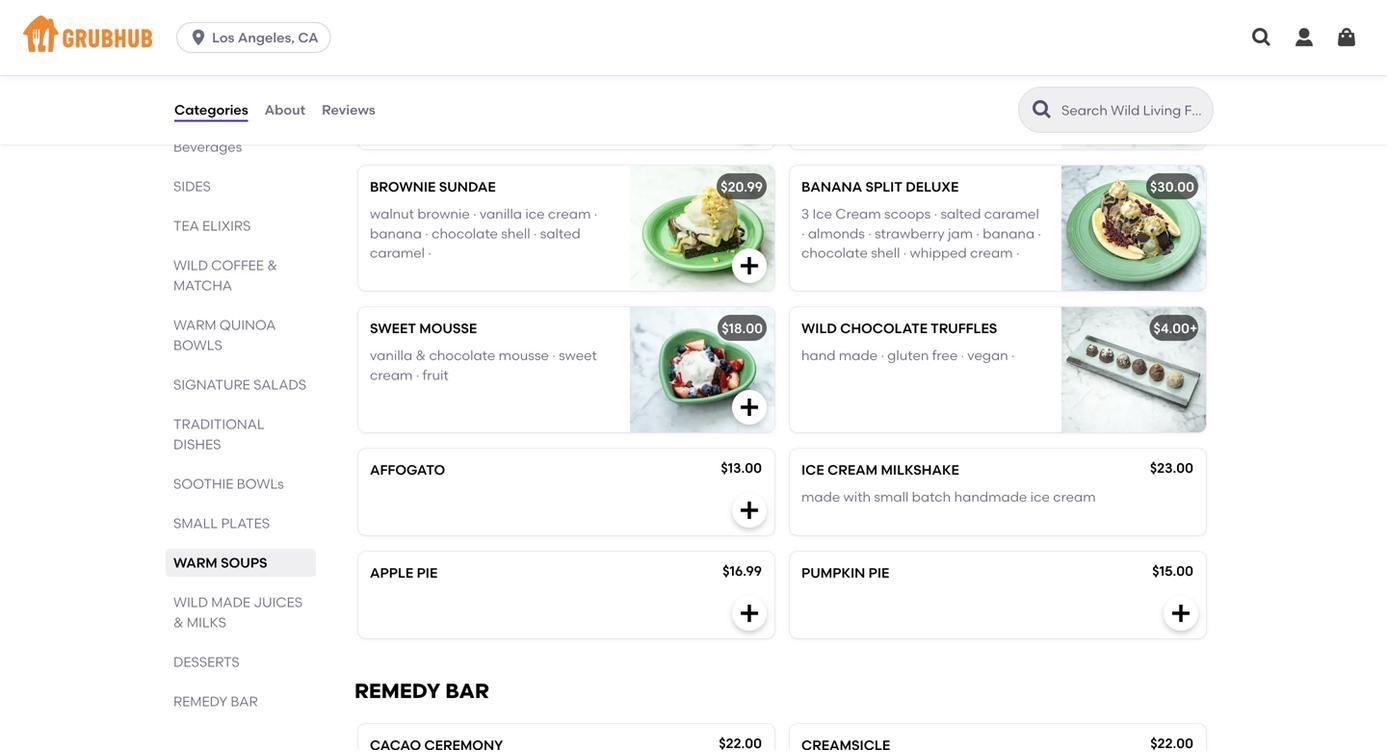 Task type: vqa. For each thing, say whether or not it's contained in the screenshot.
BEST SELLERS
no



Task type: describe. For each thing, give the bounding box(es) containing it.
brownie
[[370, 179, 436, 195]]

tea
[[173, 218, 199, 234]]

vegan
[[968, 347, 1009, 364]]

svg image inside los angeles, ca button
[[189, 28, 208, 47]]

deluxe
[[906, 179, 959, 195]]

3
[[802, 206, 809, 222]]

bowls
[[237, 476, 284, 492]]

vanilla inside walnut brownie · vanilla ice cream · banana ·  chocolate shell · salted caramel ·
[[480, 206, 522, 222]]

split
[[866, 179, 903, 195]]

matcha
[[173, 277, 232, 294]]

ice cream milkshake
[[802, 462, 959, 478]]

search icon image
[[1031, 98, 1054, 121]]

$4.00 +
[[1154, 320, 1198, 337]]

sweet mousse image
[[630, 307, 775, 432]]

caramel inside 3 ice cream scoops · salted caramel · almonds · strawberry jam ·  banana · chocolate shell · whipped cream ·
[[985, 206, 1039, 222]]

$13.00
[[721, 460, 762, 476]]

0 horizontal spatial remedy
[[173, 694, 227, 710]]

cream inside walnut brownie · vanilla ice cream · banana ·  chocolate shell · salted caramel ·
[[548, 206, 591, 222]]

warm quinoa bowls
[[173, 317, 276, 354]]

wild for wild chocolate truffles
[[802, 320, 837, 337]]

1 vertical spatial made
[[802, 489, 840, 506]]

scoops
[[885, 206, 931, 222]]

1 horizontal spatial remedy bar
[[355, 679, 489, 704]]

small plates
[[173, 515, 270, 532]]

& inside vanilla & chocolate mousse · sweet cream · fruit
[[416, 347, 426, 364]]

pumpkin pie
[[802, 565, 890, 581]]

walnut brownie · vanilla ice cream · banana ·  chocolate shell · salted caramel ·
[[370, 206, 598, 261]]

beverages
[[173, 139, 242, 155]]

bowls
[[173, 337, 222, 354]]

angeles,
[[238, 29, 295, 46]]

salads
[[254, 377, 306, 393]]

traditional
[[173, 416, 265, 433]]

0 horizontal spatial remedy bar
[[173, 694, 258, 710]]

ca
[[298, 29, 319, 46]]

$15.00
[[1153, 563, 1194, 579]]

cream inside vanilla & chocolate mousse · sweet cream · fruit
[[370, 367, 413, 383]]

traditional dishes
[[173, 416, 265, 453]]

reviews button
[[321, 75, 377, 145]]

3 ice cream scoops · salted caramel · almonds · strawberry jam ·  banana · chocolate shell · whipped cream ·
[[802, 206, 1042, 261]]

0 horizontal spatial bar
[[231, 694, 258, 710]]

whipped
[[910, 245, 967, 261]]

reviews
[[322, 102, 376, 118]]

signature salads
[[173, 377, 306, 393]]

caramel inside walnut brownie · vanilla ice cream · banana ·  chocolate shell · salted caramel ·
[[370, 245, 425, 261]]

warm for warm quinoa bowls
[[173, 317, 216, 333]]

fruit
[[423, 367, 449, 383]]

batch
[[912, 489, 951, 506]]

$20.99
[[721, 179, 763, 195]]

sundae
[[439, 179, 496, 195]]

banana split deluxe
[[802, 179, 959, 195]]

warm for warm soups
[[173, 555, 217, 571]]

with
[[844, 489, 871, 506]]

los angeles, ca
[[212, 29, 319, 46]]

banana
[[802, 179, 863, 195]]

desserts
[[173, 654, 240, 671]]

wild chocolate truffles
[[802, 320, 998, 337]]

los
[[212, 29, 235, 46]]

wild for wild made juices & milks
[[173, 595, 208, 611]]

hand made · gluten free · vegan ·
[[802, 347, 1015, 364]]

sweet
[[370, 320, 416, 337]]

$18.00
[[722, 320, 763, 337]]

shell inside walnut brownie · vanilla ice cream · banana ·  chocolate shell · salted caramel ·
[[501, 225, 530, 242]]

$16.99
[[723, 563, 762, 579]]

main navigation navigation
[[0, 0, 1387, 75]]

made
[[211, 595, 251, 611]]

salted inside 3 ice cream scoops · salted caramel · almonds · strawberry jam ·  banana · chocolate shell · whipped cream ·
[[941, 206, 981, 222]]

quinoa
[[220, 317, 276, 333]]

made with small batch handmade ice cream
[[802, 489, 1096, 506]]

banana inside 3 ice cream scoops · salted caramel · almonds · strawberry jam ·  banana · chocolate shell · whipped cream ·
[[983, 225, 1035, 242]]

handmade
[[954, 489, 1027, 506]]

cream inside 3 ice cream scoops · salted caramel · almonds · strawberry jam ·  banana · chocolate shell · whipped cream ·
[[970, 245, 1013, 261]]

$30.00
[[1150, 179, 1195, 195]]



Task type: locate. For each thing, give the bounding box(es) containing it.
categories
[[174, 102, 248, 118]]

chocolate inside walnut brownie · vanilla ice cream · banana ·  chocolate shell · salted caramel ·
[[432, 225, 498, 242]]

0 vertical spatial ice
[[525, 206, 545, 222]]

walnut
[[370, 206, 414, 222]]

gluten
[[888, 347, 929, 364]]

banana down walnut
[[370, 225, 422, 242]]

wild chocolate truffles image
[[1062, 307, 1206, 432]]

Search Wild Living Foods search field
[[1060, 101, 1207, 119]]

plates
[[221, 515, 270, 532]]

0 vertical spatial &
[[267, 257, 277, 274]]

& left milks
[[173, 615, 184, 631]]

1 warm from the top
[[173, 317, 216, 333]]

brownie sundae
[[370, 179, 496, 195]]

0 horizontal spatial shell
[[501, 225, 530, 242]]

salted inside walnut brownie · vanilla ice cream · banana ·  chocolate shell · salted caramel ·
[[540, 225, 581, 242]]

vanilla
[[480, 206, 522, 222], [370, 347, 413, 364]]

mousse
[[419, 320, 477, 337]]

&
[[267, 257, 277, 274], [416, 347, 426, 364], [173, 615, 184, 631]]

warm
[[173, 317, 216, 333], [173, 555, 217, 571]]

elixirs
[[202, 218, 251, 234]]

1 horizontal spatial ice
[[1031, 489, 1050, 506]]

2 pie from the left
[[869, 565, 890, 581]]

juices
[[254, 595, 303, 611]]

truffles
[[931, 320, 998, 337]]

small
[[874, 489, 909, 506]]

chocolate inside vanilla & chocolate mousse · sweet cream · fruit
[[429, 347, 496, 364]]

0 vertical spatial caramel
[[985, 206, 1039, 222]]

warm down small
[[173, 555, 217, 571]]

wild up hand
[[802, 320, 837, 337]]

apple pie
[[370, 565, 438, 581]]

made
[[839, 347, 878, 364], [802, 489, 840, 506]]

caramel
[[985, 206, 1039, 222], [370, 245, 425, 261]]

1 vertical spatial salted
[[540, 225, 581, 242]]

made down ice
[[802, 489, 840, 506]]

dishes
[[173, 436, 221, 453]]

warm inside "warm quinoa bowls"
[[173, 317, 216, 333]]

svg image
[[1251, 26, 1274, 49], [189, 28, 208, 47], [738, 254, 761, 277], [738, 396, 761, 419], [738, 602, 761, 625], [1170, 602, 1193, 625]]

pumpkin
[[802, 565, 866, 581]]

warm up bowls
[[173, 317, 216, 333]]

coffee
[[211, 257, 264, 274]]

0 horizontal spatial caramel
[[370, 245, 425, 261]]

1 vertical spatial chocolate
[[802, 245, 868, 261]]

2 vertical spatial &
[[173, 615, 184, 631]]

0 vertical spatial wild
[[173, 257, 208, 274]]

hand
[[802, 347, 836, 364]]

remedy bar
[[355, 679, 489, 704], [173, 694, 258, 710]]

1 horizontal spatial vanilla
[[480, 206, 522, 222]]

0 vertical spatial salted
[[941, 206, 981, 222]]

1 vertical spatial warm
[[173, 555, 217, 571]]

sides
[[173, 178, 211, 195]]

ice
[[813, 206, 832, 222]]

0 vertical spatial chocolate
[[432, 225, 498, 242]]

1 vertical spatial wild
[[802, 320, 837, 337]]

banana split deluxe image
[[1062, 166, 1206, 291]]

0 vertical spatial made
[[839, 347, 878, 364]]

1 horizontal spatial pie
[[869, 565, 890, 581]]

1 horizontal spatial shell
[[871, 245, 900, 261]]

chocolate
[[432, 225, 498, 242], [802, 245, 868, 261], [429, 347, 496, 364]]

0 vertical spatial shell
[[501, 225, 530, 242]]

ice inside walnut brownie · vanilla ice cream · banana ·  chocolate shell · salted caramel ·
[[525, 206, 545, 222]]

warm soups
[[173, 555, 267, 571]]

brownie
[[418, 206, 470, 222]]

sweet mousse
[[370, 320, 477, 337]]

2 horizontal spatial &
[[416, 347, 426, 364]]

cream
[[548, 206, 591, 222], [970, 245, 1013, 261], [370, 367, 413, 383], [1053, 489, 1096, 506]]

tea elixirs
[[173, 218, 251, 234]]

svg image
[[1293, 26, 1316, 49], [1335, 26, 1359, 49], [1170, 113, 1193, 136], [738, 499, 761, 522]]

cream
[[836, 206, 881, 222]]

wild made juices & milks
[[173, 595, 303, 631]]

1 horizontal spatial remedy
[[355, 679, 441, 704]]

cream
[[828, 462, 878, 478]]

free
[[932, 347, 958, 364]]

vanilla & chocolate mousse · sweet cream · fruit
[[370, 347, 597, 383]]

& up fruit
[[416, 347, 426, 364]]

1 vertical spatial shell
[[871, 245, 900, 261]]

shell inside 3 ice cream scoops · salted caramel · almonds · strawberry jam ·  banana · chocolate shell · whipped cream ·
[[871, 245, 900, 261]]

about
[[265, 102, 306, 118]]

ice
[[802, 462, 825, 478]]

shell
[[501, 225, 530, 242], [871, 245, 900, 261]]

banana
[[370, 225, 422, 242], [983, 225, 1035, 242]]

2 warm from the top
[[173, 555, 217, 571]]

jam
[[948, 225, 973, 242]]

1 horizontal spatial salted
[[941, 206, 981, 222]]

$23.00
[[1150, 460, 1194, 476]]

vanilla inside vanilla & chocolate mousse · sweet cream · fruit
[[370, 347, 413, 364]]

ice right handmade
[[1031, 489, 1050, 506]]

almonds
[[808, 225, 865, 242]]

1 horizontal spatial bar
[[445, 679, 489, 704]]

pie for pumpkin pie
[[869, 565, 890, 581]]

1 vertical spatial caramel
[[370, 245, 425, 261]]

1 pie from the left
[[417, 565, 438, 581]]

los angeles, ca button
[[176, 22, 339, 53]]

soups
[[221, 555, 267, 571]]

& inside the wild made juices & milks
[[173, 615, 184, 631]]

chocolate down brownie
[[432, 225, 498, 242]]

2 vertical spatial chocolate
[[429, 347, 496, 364]]

0 horizontal spatial &
[[173, 615, 184, 631]]

wild up milks
[[173, 595, 208, 611]]

ice
[[525, 206, 545, 222], [1031, 489, 1050, 506]]

wild inside the wild made juices & milks
[[173, 595, 208, 611]]

strawberry
[[875, 225, 945, 242]]

& inside wild coffee & matcha
[[267, 257, 277, 274]]

sweet
[[559, 347, 597, 364]]

0 horizontal spatial salted
[[540, 225, 581, 242]]

vanilla down sweet
[[370, 347, 413, 364]]

chocolate inside 3 ice cream scoops · salted caramel · almonds · strawberry jam ·  banana · chocolate shell · whipped cream ·
[[802, 245, 868, 261]]

chocolate down mousse on the top
[[429, 347, 496, 364]]

apple
[[370, 565, 414, 581]]

pie
[[417, 565, 438, 581], [869, 565, 890, 581]]

small
[[173, 515, 218, 532]]

1 horizontal spatial &
[[267, 257, 277, 274]]

banana right jam
[[983, 225, 1035, 242]]

pie right pumpkin
[[869, 565, 890, 581]]

about button
[[264, 75, 306, 145]]

1 horizontal spatial caramel
[[985, 206, 1039, 222]]

wild for wild coffee & matcha
[[173, 257, 208, 274]]

wild inside wild coffee & matcha
[[173, 257, 208, 274]]

banana inside walnut brownie · vanilla ice cream · banana ·  chocolate shell · salted caramel ·
[[370, 225, 422, 242]]

pie for apple pie
[[417, 565, 438, 581]]

moonpie image
[[1062, 24, 1206, 149]]

affogato
[[370, 462, 445, 478]]

chocolate down "almonds"
[[802, 245, 868, 261]]

chocolate
[[840, 320, 928, 337]]

milks
[[187, 615, 226, 631]]

+
[[1190, 320, 1198, 337]]

0 horizontal spatial vanilla
[[370, 347, 413, 364]]

soothie bowls
[[173, 476, 284, 492]]

brownie sundae image
[[630, 166, 775, 291]]

wild coffee & matcha
[[173, 257, 277, 294]]

0 horizontal spatial banana
[[370, 225, 422, 242]]

signature
[[173, 377, 250, 393]]

1 horizontal spatial banana
[[983, 225, 1035, 242]]

1 vertical spatial &
[[416, 347, 426, 364]]

·
[[473, 206, 477, 222], [594, 206, 598, 222], [934, 206, 938, 222], [425, 225, 429, 242], [534, 225, 537, 242], [802, 225, 805, 242], [868, 225, 872, 242], [976, 225, 980, 242], [1038, 225, 1042, 242], [428, 245, 432, 261], [904, 245, 907, 261], [1016, 245, 1020, 261], [552, 347, 556, 364], [881, 347, 884, 364], [961, 347, 965, 364], [1012, 347, 1015, 364], [416, 367, 419, 383]]

0 horizontal spatial pie
[[417, 565, 438, 581]]

1 banana from the left
[[370, 225, 422, 242]]

0 vertical spatial vanilla
[[480, 206, 522, 222]]

wild up matcha
[[173, 257, 208, 274]]

& right coffee
[[267, 257, 277, 274]]

bar
[[445, 679, 489, 704], [231, 694, 258, 710]]

0 vertical spatial warm
[[173, 317, 216, 333]]

soothie
[[173, 476, 234, 492]]

mousse
[[499, 347, 549, 364]]

1 vertical spatial ice
[[1031, 489, 1050, 506]]

categories button
[[173, 75, 249, 145]]

0 horizontal spatial ice
[[525, 206, 545, 222]]

pie right the apple
[[417, 565, 438, 581]]

milkshake
[[881, 462, 959, 478]]

2 vertical spatial wild
[[173, 595, 208, 611]]

ice right brownie
[[525, 206, 545, 222]]

made down chocolate
[[839, 347, 878, 364]]

1 vertical spatial vanilla
[[370, 347, 413, 364]]

2 banana from the left
[[983, 225, 1035, 242]]

$4.00
[[1154, 320, 1190, 337]]

vanilla down sundae at the top of the page
[[480, 206, 522, 222]]

salted
[[941, 206, 981, 222], [540, 225, 581, 242]]



